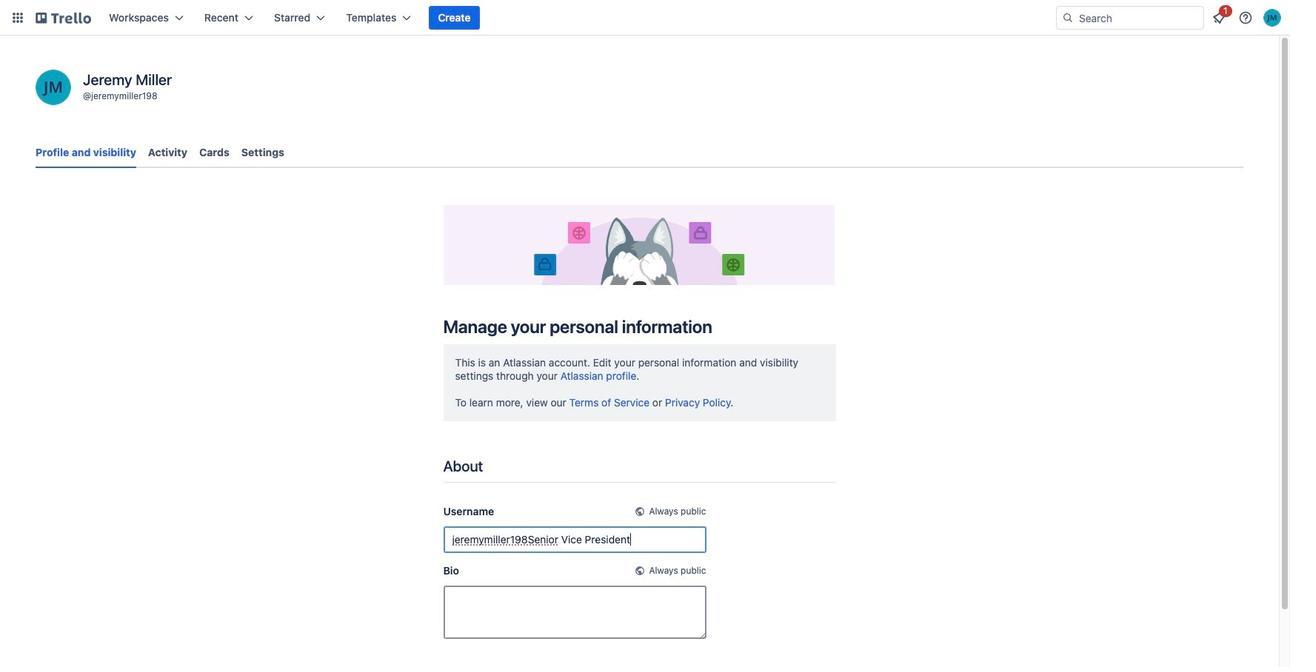 Task type: locate. For each thing, give the bounding box(es) containing it.
primary element
[[0, 0, 1290, 36]]

jeremy miller (jeremymiller198) image
[[1263, 9, 1281, 27], [36, 70, 71, 105]]

None text field
[[443, 586, 706, 639]]

None text field
[[443, 526, 706, 553]]

0 vertical spatial jeremy miller (jeremymiller198) image
[[1263, 9, 1281, 27]]

0 horizontal spatial jeremy miller (jeremymiller198) image
[[36, 70, 71, 105]]

jeremy miller (jeremymiller198) image right the open information menu icon
[[1263, 9, 1281, 27]]

search image
[[1062, 12, 1074, 24]]

back to home image
[[36, 6, 91, 30]]

Search field
[[1074, 7, 1204, 28]]

jeremy miller (jeremymiller198) image down back to home image
[[36, 70, 71, 105]]



Task type: vqa. For each thing, say whether or not it's contained in the screenshot.
Back to home image
yes



Task type: describe. For each thing, give the bounding box(es) containing it.
1 vertical spatial jeremy miller (jeremymiller198) image
[[36, 70, 71, 105]]

open information menu image
[[1238, 10, 1253, 25]]

1 notification image
[[1210, 9, 1228, 27]]

1 horizontal spatial jeremy miller (jeremymiller198) image
[[1263, 9, 1281, 27]]



